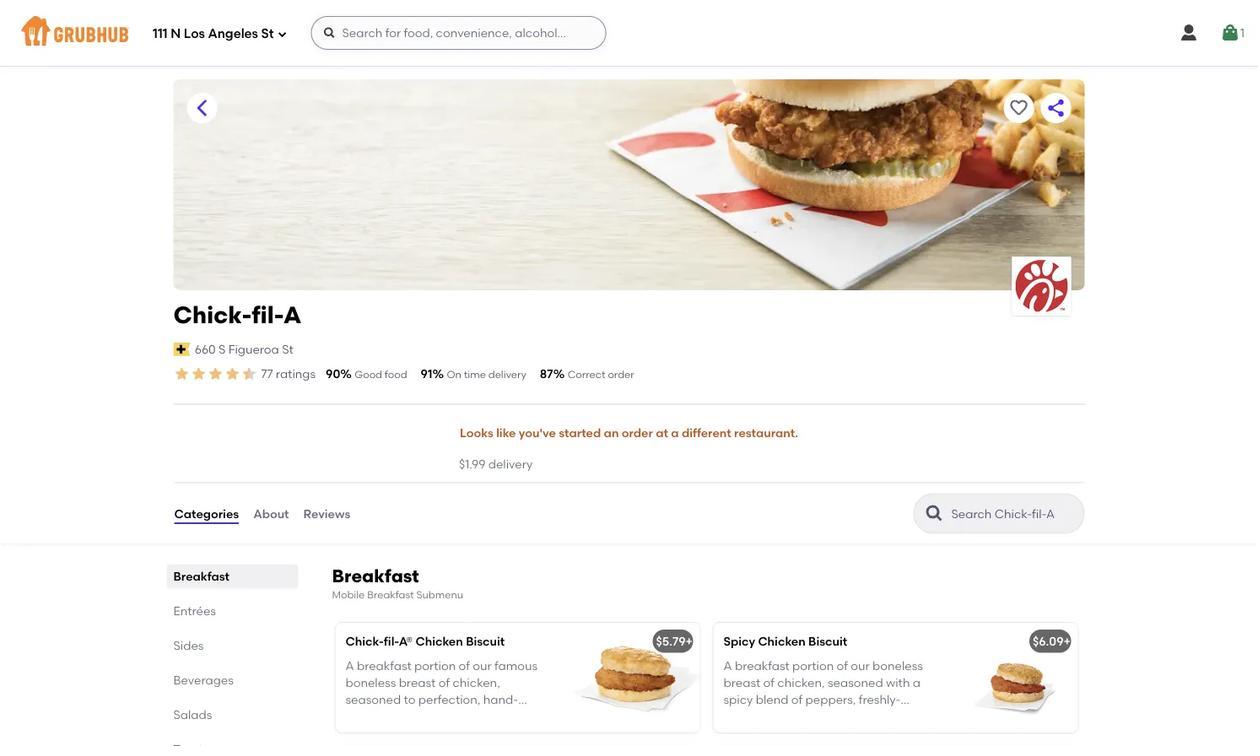 Task type: vqa. For each thing, say whether or not it's contained in the screenshot.


Task type: locate. For each thing, give the bounding box(es) containing it.
chick-fil-a® chicken biscuit
[[346, 635, 505, 649]]

st inside main navigation navigation
[[261, 26, 274, 41]]

share icon image
[[1047, 98, 1067, 118]]

1 vertical spatial chick-
[[346, 635, 384, 649]]

chick- up 660
[[174, 301, 252, 329]]

chick- left the a®
[[346, 635, 384, 649]]

1 horizontal spatial chicken
[[759, 635, 806, 649]]

0 vertical spatial delivery
[[489, 369, 527, 381]]

started
[[559, 426, 601, 440]]

delivery
[[489, 369, 527, 381], [489, 457, 533, 471]]

0 horizontal spatial chicken
[[416, 635, 463, 649]]

2 chicken from the left
[[759, 635, 806, 649]]

0 horizontal spatial fil-
[[252, 301, 283, 329]]

angeles
[[208, 26, 258, 41]]

breakfast tab
[[174, 568, 292, 586]]

chicken
[[416, 635, 463, 649], [759, 635, 806, 649]]

1 horizontal spatial +
[[1064, 635, 1071, 649]]

1 horizontal spatial biscuit
[[809, 635, 848, 649]]

fil- down breakfast mobile breakfast submenu
[[384, 635, 399, 649]]

$6.09
[[1033, 635, 1064, 649]]

categories
[[174, 507, 239, 521]]

77 ratings
[[261, 367, 316, 381]]

1 vertical spatial fil-
[[384, 635, 399, 649]]

1 vertical spatial delivery
[[489, 457, 533, 471]]

ratings
[[276, 367, 316, 381]]

fil-
[[252, 301, 283, 329], [384, 635, 399, 649]]

1 vertical spatial st
[[282, 342, 294, 356]]

2 delivery from the top
[[489, 457, 533, 471]]

n
[[171, 26, 181, 41]]

order left at
[[622, 426, 653, 440]]

breakfast up mobile
[[332, 565, 419, 587]]

save this restaurant image
[[1009, 98, 1030, 118]]

restaurant.
[[735, 426, 799, 440]]

spicy chicken biscuit
[[724, 635, 848, 649]]

biscuit
[[466, 635, 505, 649], [809, 635, 848, 649]]

good food
[[355, 369, 407, 381]]

+
[[686, 635, 693, 649], [1064, 635, 1071, 649]]

delivery down like
[[489, 457, 533, 471]]

breakfast
[[332, 565, 419, 587], [174, 570, 230, 584], [367, 589, 414, 601]]

0 vertical spatial st
[[261, 26, 274, 41]]

about
[[253, 507, 289, 521]]

delivery right time
[[489, 369, 527, 381]]

sides tab
[[174, 637, 292, 655]]

food
[[385, 369, 407, 381]]

$1.99
[[459, 457, 486, 471]]

reviews
[[304, 507, 351, 521]]

$1.99 delivery
[[459, 457, 533, 471]]

order
[[608, 369, 635, 381], [622, 426, 653, 440]]

chicken right spicy
[[759, 635, 806, 649]]

a®
[[399, 635, 413, 649]]

0 horizontal spatial biscuit
[[466, 635, 505, 649]]

st inside button
[[282, 342, 294, 356]]

breakfast right mobile
[[367, 589, 414, 601]]

$5.79 +
[[656, 635, 693, 649]]

660 s figueroa st button
[[194, 340, 294, 359]]

1 horizontal spatial fil-
[[384, 635, 399, 649]]

2 + from the left
[[1064, 635, 1071, 649]]

tab
[[174, 741, 292, 746]]

breakfast for breakfast
[[174, 570, 230, 584]]

111
[[153, 26, 168, 41]]

0 horizontal spatial chick-
[[174, 301, 252, 329]]

mobile
[[332, 589, 365, 601]]

0 horizontal spatial +
[[686, 635, 693, 649]]

reviews button
[[303, 483, 351, 544]]

breakfast inside tab
[[174, 570, 230, 584]]

Search for food, convenience, alcohol... search field
[[311, 16, 607, 50]]

1 vertical spatial order
[[622, 426, 653, 440]]

entrées
[[174, 604, 216, 619]]

star icon image
[[174, 366, 190, 382], [190, 366, 207, 382], [207, 366, 224, 382], [224, 366, 241, 382], [241, 366, 258, 382], [241, 366, 258, 382]]

+ for $6.09
[[1064, 635, 1071, 649]]

st up '77 ratings'
[[282, 342, 294, 356]]

111 n los angeles st
[[153, 26, 274, 41]]

1 chicken from the left
[[416, 635, 463, 649]]

on time delivery
[[447, 369, 527, 381]]

st
[[261, 26, 274, 41], [282, 342, 294, 356]]

svg image
[[1180, 23, 1200, 43], [1221, 23, 1241, 43], [323, 26, 336, 40], [277, 29, 287, 39]]

chicken right the a®
[[416, 635, 463, 649]]

0 vertical spatial chick-
[[174, 301, 252, 329]]

0 vertical spatial fil-
[[252, 301, 283, 329]]

different
[[682, 426, 732, 440]]

1 horizontal spatial st
[[282, 342, 294, 356]]

st right angeles
[[261, 26, 274, 41]]

breakfast up entrées
[[174, 570, 230, 584]]

0 horizontal spatial st
[[261, 26, 274, 41]]

1 + from the left
[[686, 635, 693, 649]]

chick- for chick-fil-a® chicken biscuit
[[346, 635, 384, 649]]

order inside button
[[622, 426, 653, 440]]

entrées tab
[[174, 603, 292, 620]]

fil- up figueroa
[[252, 301, 283, 329]]

1 button
[[1221, 18, 1245, 48]]

fil- for a®
[[384, 635, 399, 649]]

a
[[672, 426, 679, 440]]

order right correct
[[608, 369, 635, 381]]

chick-
[[174, 301, 252, 329], [346, 635, 384, 649]]

1 horizontal spatial chick-
[[346, 635, 384, 649]]

chick-fil-a® chicken biscuit image
[[574, 623, 700, 733]]

chick-fil-a logo image
[[1013, 257, 1072, 316]]

about button
[[253, 483, 290, 544]]

$5.79
[[656, 635, 686, 649]]



Task type: describe. For each thing, give the bounding box(es) containing it.
sides
[[174, 639, 204, 653]]

Search Chick-fil-A search field
[[950, 506, 1080, 522]]

at
[[656, 426, 669, 440]]

salads tab
[[174, 706, 292, 724]]

main navigation navigation
[[0, 0, 1259, 66]]

good
[[355, 369, 383, 381]]

660 s figueroa st
[[195, 342, 294, 356]]

breakfast mobile breakfast submenu
[[332, 565, 464, 601]]

time
[[464, 369, 486, 381]]

submenu
[[417, 589, 464, 601]]

fil- for a
[[252, 301, 283, 329]]

like
[[497, 426, 516, 440]]

svg image inside 1 button
[[1221, 23, 1241, 43]]

+ for $5.79
[[686, 635, 693, 649]]

87
[[540, 367, 554, 381]]

beverages tab
[[174, 672, 292, 690]]

figueroa
[[229, 342, 279, 356]]

$6.09 +
[[1033, 635, 1071, 649]]

subscription pass image
[[174, 343, 191, 356]]

spicy
[[724, 635, 756, 649]]

breakfast for breakfast mobile breakfast submenu
[[332, 565, 419, 587]]

salads
[[174, 708, 212, 722]]

search icon image
[[925, 504, 945, 524]]

spicy chicken biscuit image
[[952, 623, 1079, 733]]

1
[[1241, 26, 1245, 40]]

looks like you've started an order at a different restaurant.
[[460, 426, 799, 440]]

0 vertical spatial order
[[608, 369, 635, 381]]

91
[[421, 367, 433, 381]]

caret left icon image
[[192, 98, 212, 118]]

chick-fil-a
[[174, 301, 302, 329]]

77
[[261, 367, 273, 381]]

1 delivery from the top
[[489, 369, 527, 381]]

los
[[184, 26, 205, 41]]

beverages
[[174, 673, 234, 688]]

looks
[[460, 426, 494, 440]]

1 biscuit from the left
[[466, 635, 505, 649]]

looks like you've started an order at a different restaurant. button
[[459, 415, 800, 452]]

correct order
[[568, 369, 635, 381]]

chick- for chick-fil-a
[[174, 301, 252, 329]]

correct
[[568, 369, 606, 381]]

90
[[326, 367, 340, 381]]

save this restaurant button
[[1004, 93, 1035, 123]]

categories button
[[174, 483, 240, 544]]

on
[[447, 369, 462, 381]]

2 biscuit from the left
[[809, 635, 848, 649]]

s
[[219, 342, 226, 356]]

a
[[283, 301, 302, 329]]

660
[[195, 342, 216, 356]]

you've
[[519, 426, 556, 440]]

an
[[604, 426, 619, 440]]



